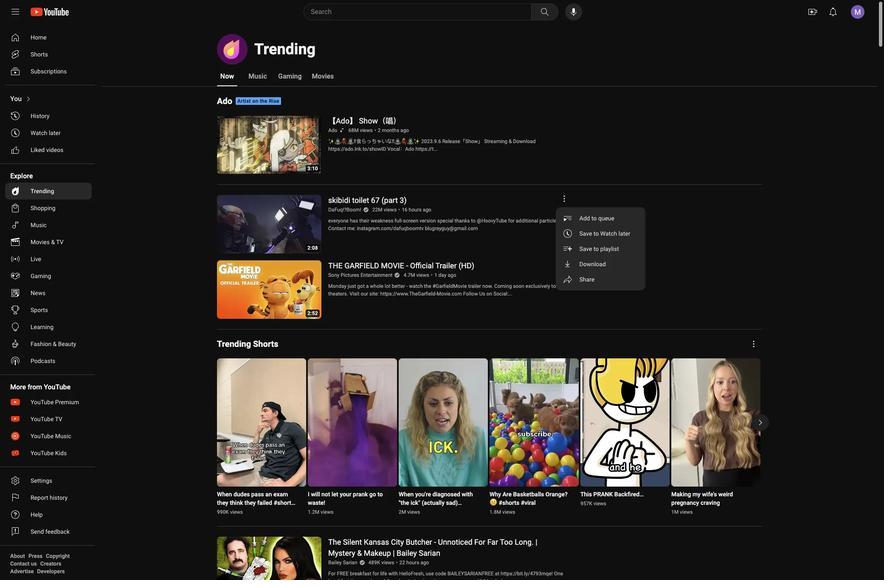 Task type: locate. For each thing, give the bounding box(es) containing it.
liked videos link
[[5, 141, 92, 158], [5, 141, 92, 158]]

1 horizontal spatial bailey
[[397, 549, 417, 558]]

youtube down youtube tv
[[31, 433, 54, 440]]

- up https://www.thegarfield-
[[406, 283, 408, 289]]

breakfast down free
[[328, 579, 350, 580]]

0 horizontal spatial ado
[[217, 96, 232, 106]]

with up while
[[388, 571, 398, 577]]

save up download option
[[580, 245, 592, 252]]

1 horizontal spatial ado link
[[328, 127, 338, 134]]

download right streaming
[[513, 138, 536, 144]]

#shorts
[[274, 500, 294, 506], [499, 500, 519, 506], [399, 508, 419, 515]]

on right artist
[[252, 98, 258, 104]]

#shorts inside when dudes pass an exam they think they failed #shorts #school #class
[[274, 500, 294, 506]]

1 vertical spatial tv
[[55, 416, 62, 423]]

download
[[513, 138, 536, 144], [580, 261, 606, 268]]

home link
[[5, 29, 92, 46], [5, 29, 92, 46]]

2 save from the top
[[580, 245, 592, 252]]

gaming down trending text box
[[278, 72, 302, 80]]

friends,
[[483, 579, 500, 580]]

active.
[[428, 579, 443, 580]]

ado left artist
[[217, 96, 232, 106]]

youtube kids link
[[5, 445, 92, 462], [5, 445, 92, 462]]

this
[[581, 491, 592, 498]]

bailey up 22
[[397, 549, 417, 558]]

subscription
[[393, 579, 421, 580]]

【ado】 show（唱） link
[[328, 116, 401, 127]]

one
[[554, 571, 563, 577]]

youtube left kids at left
[[31, 450, 54, 457]]

0 horizontal spatial watch
[[31, 130, 47, 136]]

for left the far
[[474, 538, 485, 547]]

watch down history
[[31, 130, 47, 136]]

youtube music link
[[5, 428, 92, 445], [5, 428, 92, 445]]

#shorts down exam
[[274, 500, 294, 506]]

1 vertical spatial later
[[619, 230, 631, 237]]

download inside '✨🧟‍♀️💃🧟‍♂️‼️食らっちゃいな‼️🧟‍♀️💃🧟‍♂️✨  2023.9.6 release「show」 streaming & download https://ado.lnk.to/showid  vocal：ado https://t...'
[[513, 138, 536, 144]]

settings
[[31, 477, 52, 484]]

the garfield movie - official trailer (hd) by sony pictures entertainment 4,792,981 views 1 day ago 2 minutes, 52 seconds element
[[328, 261, 474, 270]]

youtube for premium
[[31, 399, 54, 406]]

1 vertical spatial bailey
[[328, 560, 342, 566]]

0 horizontal spatial download
[[513, 138, 536, 144]]

views down '(part'
[[384, 207, 397, 213]]

basketballs
[[513, 491, 544, 498]]

i will not let your prank go to waste! link
[[308, 490, 387, 507]]

2 vertical spatial music
[[55, 433, 71, 440]]

youtube up youtube music
[[31, 416, 54, 423]]

1 horizontal spatial for
[[508, 218, 515, 224]]

gaming inside tab list
[[278, 72, 302, 80]]

the garfield movie - official trailer (hd) link
[[328, 260, 474, 271]]

report history
[[31, 494, 68, 501]]

0 horizontal spatial ado link
[[217, 95, 232, 107]]

for left free
[[328, 571, 336, 577]]

1 horizontal spatial watch
[[601, 230, 617, 237]]

views down pregnancy
[[680, 509, 693, 515]]

tab list
[[217, 66, 334, 87]]

0 vertical spatial with
[[462, 491, 473, 498]]

on
[[252, 98, 258, 104], [486, 291, 492, 297]]

contact
[[328, 225, 346, 231], [10, 561, 30, 567]]

toilet
[[352, 196, 369, 205]]

watch
[[409, 283, 423, 289]]

when up "the
[[399, 491, 414, 498]]

1 horizontal spatial for
[[474, 538, 485, 547]]

1 vertical spatial -
[[406, 283, 408, 289]]

- inside the silent kansas city butcher - unnoticed for far too long.  | mystery & makeup | bailey sarian
[[434, 538, 436, 547]]

for up box at the bottom of page
[[373, 571, 379, 577]]

1 horizontal spatial music
[[55, 433, 71, 440]]

sony pictures entertainment link
[[328, 271, 393, 279]]

& right streaming
[[509, 138, 512, 144]]

2 minutes, 8 seconds element
[[307, 245, 318, 251]]

movies
[[312, 72, 334, 80], [31, 239, 50, 245]]

the right watch
[[424, 283, 431, 289]]

news
[[31, 290, 45, 296]]

1 horizontal spatial sarian
[[419, 549, 440, 558]]

957k
[[581, 501, 592, 507]]

hours for 22
[[406, 560, 419, 566]]

full-
[[395, 218, 403, 224]]

bailey down mystery
[[328, 560, 342, 566]]

Why Are Basketballs Orange? 🤨 #shorts #viral text field
[[490, 490, 569, 507]]

2 vertical spatial -
[[434, 538, 436, 547]]

1 horizontal spatial when
[[399, 491, 414, 498]]

0 horizontal spatial they
[[217, 500, 228, 506]]

0 horizontal spatial with
[[388, 571, 398, 577]]

views inside why are basketballs orange? 🤨 #shorts #viral 1.8m views
[[502, 509, 515, 515]]

0 vertical spatial shorts
[[31, 51, 48, 58]]

for left additional
[[508, 218, 515, 224]]

0 horizontal spatial #shorts
[[274, 500, 294, 506]]

far
[[487, 538, 498, 547]]

& down silent
[[357, 549, 362, 558]]

contact down about link
[[10, 561, 30, 567]]

1 horizontal spatial with
[[462, 491, 473, 498]]

0 vertical spatial hours
[[409, 207, 422, 213]]

0 vertical spatial ado
[[217, 96, 232, 106]]

1 horizontal spatial shorts
[[253, 339, 278, 349]]

views right 1.8m
[[502, 509, 515, 515]]

watch later link
[[5, 124, 92, 141], [5, 124, 92, 141]]

youtube tv link
[[5, 411, 92, 428], [5, 411, 92, 428]]

ado
[[217, 96, 232, 106], [328, 127, 337, 133]]

2 horizontal spatial music
[[249, 72, 267, 80]]

sad)
[[446, 500, 458, 506]]

they up #class
[[244, 500, 256, 506]]

0 horizontal spatial later
[[49, 130, 61, 136]]

1 vertical spatial shorts
[[253, 339, 278, 349]]

0 vertical spatial save
[[580, 230, 592, 237]]

when inside the when you're diagnosed with "the ick" (actually sad) #shorts
[[399, 491, 414, 498]]

0 horizontal spatial gaming
[[31, 273, 51, 279]]

ago right 'months'
[[400, 127, 409, 133]]

1 horizontal spatial trending
[[217, 339, 251, 349]]

0 vertical spatial download
[[513, 138, 536, 144]]

2:52
[[307, 310, 318, 316]]

later up playlist
[[619, 230, 631, 237]]

0 vertical spatial for
[[508, 218, 515, 224]]

#class
[[240, 508, 257, 515]]

0 vertical spatial |
[[536, 538, 537, 547]]

entertainment
[[361, 272, 393, 278]]

1 vertical spatial for
[[373, 571, 379, 577]]

help link
[[5, 506, 92, 523], [5, 506, 92, 523]]

to inside everyone has their weakness full-screen version  special thanks to @hoovytube for additional particles contact me: instagram.com/dafuqboomtv blugrayguy@gmail.com
[[471, 218, 476, 224]]

1 horizontal spatial later
[[619, 230, 631, 237]]

ago right day
[[448, 272, 456, 278]]

0 horizontal spatial for
[[373, 571, 379, 577]]

sarian down butcher
[[419, 549, 440, 558]]

they up 990k
[[217, 500, 228, 506]]

creators
[[40, 561, 61, 567]]

3)
[[400, 196, 407, 205]]

sarian down mystery
[[343, 560, 357, 566]]

1 vertical spatial contact
[[10, 561, 30, 567]]

movies for movies & tv
[[31, 239, 50, 245]]

youtube down more from youtube
[[31, 399, 54, 406]]

- up the 4.7m
[[406, 261, 408, 270]]

2 vertical spatial trending
[[217, 339, 251, 349]]

contact down everyone
[[328, 225, 346, 231]]

orange?
[[546, 491, 568, 498]]

1 vertical spatial save
[[580, 245, 592, 252]]

download up share
[[580, 261, 606, 268]]

1 horizontal spatial ado
[[328, 127, 337, 133]]

when for ick"
[[399, 491, 414, 498]]

breakfast up item
[[350, 571, 371, 577]]

later inside option
[[619, 230, 631, 237]]

the silent kansas city butcher - unnoticed for far too long.  | mystery & makeup | bailey sarian
[[328, 538, 537, 558]]

liked videos
[[31, 147, 63, 153]]

gaming up the news
[[31, 273, 51, 279]]

version
[[420, 218, 436, 224]]

1 vertical spatial ado link
[[328, 127, 338, 134]]

live
[[31, 256, 41, 262]]

views down prank
[[594, 501, 606, 507]]

0 horizontal spatial breakfast
[[328, 579, 350, 580]]

0 horizontal spatial sarian
[[343, 560, 357, 566]]

views inside the this prank backfired… 957k views
[[594, 501, 606, 507]]

when up 'think'
[[217, 491, 232, 498]]

download inside download option
[[580, 261, 606, 268]]

instagram.com/dafuqboomtv
[[357, 225, 424, 231]]

0 vertical spatial movies
[[312, 72, 334, 80]]

with right diagnosed
[[462, 491, 473, 498]]

official
[[410, 261, 434, 270]]

add to queue
[[580, 215, 615, 222]]

list box containing add to queue
[[556, 207, 646, 290]]

watch up playlist
[[601, 230, 617, 237]]

news link
[[5, 285, 92, 302], [5, 285, 92, 302]]

with inside for free breakfast for life with hellofresh, use code baileysarianfree at https://bit.ly/4793mqe! one breakfast item per box while subscription is active. ______________  hi friends, happy...
[[388, 571, 398, 577]]

ado link left artist
[[217, 95, 232, 107]]

music up kids at left
[[55, 433, 71, 440]]

ado link down 【ado】
[[328, 127, 338, 134]]

hours right 22
[[406, 560, 419, 566]]

1 vertical spatial the
[[424, 283, 431, 289]]

tab list inside trending main content
[[217, 66, 334, 87]]

1 horizontal spatial on
[[486, 291, 492, 297]]

|
[[536, 538, 537, 547], [393, 549, 395, 558]]

on right us
[[486, 291, 492, 297]]

save to watch later option
[[556, 226, 646, 241]]

1 vertical spatial breakfast
[[328, 579, 350, 580]]

has
[[350, 218, 358, 224]]

1 vertical spatial |
[[393, 549, 395, 558]]

0 vertical spatial contact
[[328, 225, 346, 231]]

1 vertical spatial for
[[328, 571, 336, 577]]

1 vertical spatial gaming
[[31, 273, 51, 279]]

sports
[[31, 307, 48, 313]]

us
[[479, 291, 485, 297]]

watch
[[31, 130, 47, 136], [601, 230, 617, 237]]

ago up use
[[421, 560, 429, 566]]

trending for trending text box
[[254, 40, 316, 58]]

list box
[[556, 207, 646, 290]]

sports link
[[5, 302, 92, 318], [5, 302, 92, 318]]

1 horizontal spatial contact
[[328, 225, 346, 231]]

0 horizontal spatial music
[[31, 222, 47, 228]]

ago up version
[[423, 207, 431, 213]]

youtube music
[[31, 433, 71, 440]]

1 vertical spatial watch
[[601, 230, 617, 237]]

0 horizontal spatial for
[[328, 571, 336, 577]]

None search field
[[288, 3, 560, 20]]

1 vertical spatial hours
[[406, 560, 419, 566]]

0 horizontal spatial contact
[[10, 561, 30, 567]]

0 vertical spatial bailey
[[397, 549, 417, 558]]

save down add
[[580, 230, 592, 237]]

1 horizontal spatial gaming
[[278, 72, 302, 80]]

to right go
[[378, 491, 383, 498]]

& down shopping
[[51, 239, 55, 245]]

from
[[28, 383, 42, 391]]

skibidi toilet 67 (part 3) link
[[328, 195, 407, 206]]

report history link
[[5, 489, 92, 506], [5, 489, 92, 506]]

movies for movies
[[312, 72, 334, 80]]

1 vertical spatial music
[[31, 222, 47, 228]]

to inside i will not let your prank go to waste! 1.2m views
[[378, 491, 383, 498]]

2 horizontal spatial #shorts
[[499, 500, 519, 506]]

hours right 16
[[409, 207, 422, 213]]

1 horizontal spatial movies
[[312, 72, 334, 80]]

music up artist on the rise
[[249, 72, 267, 80]]

later up videos
[[49, 130, 61, 136]]

0 horizontal spatial movies
[[31, 239, 50, 245]]

1 vertical spatial ado
[[328, 127, 337, 133]]

990k views
[[217, 509, 243, 515]]

https://www.thegarfield-
[[380, 291, 437, 297]]

movie.com
[[437, 291, 462, 297]]

item
[[351, 579, 361, 580]]

______________
[[444, 579, 476, 580]]

1 horizontal spatial #shorts
[[399, 508, 419, 515]]

subscriptions link
[[5, 63, 92, 80], [5, 63, 92, 80]]

& inside '✨🧟‍♀️💃🧟‍♂️‼️食らっちゃいな‼️🧟‍♀️💃🧟‍♂️✨  2023.9.6 release「show」 streaming & download https://ado.lnk.to/showid  vocal：ado https://t...'
[[509, 138, 512, 144]]

1 horizontal spatial |
[[536, 538, 537, 547]]

the silent kansas city butcher - unnoticed for far too long.  | mystery & makeup | bailey sarian by bailey sarian 489,964 views 22 hours ago 46 minutes element
[[328, 538, 537, 558]]

a
[[366, 283, 369, 289]]

music down shopping
[[31, 222, 47, 228]]

When you're diagnosed with "the ick" (actually sad) #shorts text field
[[399, 490, 478, 515]]

0 vertical spatial watch
[[31, 130, 47, 136]]

the left rise
[[260, 98, 267, 104]]

views down official
[[416, 272, 429, 278]]

download option
[[556, 256, 646, 272]]

you link
[[5, 90, 92, 107], [5, 90, 92, 107]]

1 horizontal spatial download
[[580, 261, 606, 268]]

【ado】 show（唱）
[[328, 116, 401, 125]]

0 horizontal spatial the
[[260, 98, 267, 104]]

diagnosed
[[433, 491, 460, 498]]

1 horizontal spatial breakfast
[[350, 571, 371, 577]]

| right long.
[[536, 538, 537, 547]]

to left playlist
[[594, 245, 599, 252]]

| down city
[[393, 549, 395, 558]]

1 vertical spatial movies
[[31, 239, 50, 245]]

ago
[[400, 127, 409, 133], [423, 207, 431, 213], [448, 272, 456, 278], [421, 560, 429, 566]]

to right add
[[592, 215, 597, 222]]

1 vertical spatial download
[[580, 261, 606, 268]]

0 horizontal spatial trending
[[31, 188, 54, 194]]

1 horizontal spatial they
[[244, 500, 256, 506]]

streaming
[[484, 138, 507, 144]]

0 vertical spatial -
[[406, 261, 408, 270]]

when you're diagnosed with "the ick" (actually sad) #shorts
[[399, 491, 473, 515]]

lot
[[385, 283, 391, 289]]

0 vertical spatial gaming
[[278, 72, 302, 80]]

movies inside trending main content
[[312, 72, 334, 80]]

22
[[399, 560, 405, 566]]

now.
[[482, 283, 493, 289]]

to left movie
[[551, 283, 556, 289]]

0 horizontal spatial when
[[217, 491, 232, 498]]

developers
[[37, 568, 65, 575]]

follow
[[463, 291, 478, 297]]

0 vertical spatial breakfast
[[350, 571, 371, 577]]

(hd)
[[459, 261, 474, 270]]

#shorts down 'are'
[[499, 500, 519, 506]]

1 vertical spatial with
[[388, 571, 398, 577]]

2 when from the left
[[399, 491, 414, 498]]

#shorts inside the when you're diagnosed with "the ick" (actually sad) #shorts
[[399, 508, 419, 515]]

2 horizontal spatial trending
[[254, 40, 316, 58]]

1 when from the left
[[217, 491, 232, 498]]

- right butcher
[[434, 538, 436, 547]]

while
[[380, 579, 392, 580]]

hours for 16
[[409, 207, 422, 213]]

when for they
[[217, 491, 232, 498]]

trending main content
[[102, 24, 877, 580]]

0 vertical spatial on
[[252, 98, 258, 104]]

pass
[[251, 491, 264, 498]]

learning
[[31, 324, 54, 330]]

0 vertical spatial for
[[474, 538, 485, 547]]

hours
[[409, 207, 422, 213], [406, 560, 419, 566]]

1 save from the top
[[580, 230, 592, 237]]

artist
[[237, 98, 251, 104]]

0 vertical spatial trending
[[254, 40, 316, 58]]

tv
[[56, 239, 64, 245], [55, 416, 62, 423]]

when inside when dudes pass an exam they think they failed #shorts #school #class
[[217, 491, 232, 498]]

ago for 1 day ago
[[448, 272, 456, 278]]

tab list containing now
[[217, 66, 334, 87]]

1 vertical spatial on
[[486, 291, 492, 297]]

1 horizontal spatial the
[[424, 283, 431, 289]]

ado down 【ado】
[[328, 127, 337, 133]]

sarian inside the silent kansas city butcher - unnoticed for far too long.  | mystery & makeup | bailey sarian
[[419, 549, 440, 558]]

& left the beauty
[[53, 341, 57, 347]]

youtube tv
[[31, 416, 62, 423]]

trailer
[[435, 261, 457, 270]]

✨🧟‍♀️💃🧟‍♂️‼️食らっちゃいな‼️🧟‍♀️💃🧟‍♂️✨  2023.9.6 release「show」 streaming & download https://ado.lnk.to/showid  vocal：ado https://t...
[[328, 138, 536, 152]]

views inside i will not let your prank go to waste! 1.2m views
[[321, 509, 334, 515]]

#shorts down "the
[[399, 508, 419, 515]]

day
[[438, 272, 447, 278]]

views right 1.2m
[[321, 509, 334, 515]]

0 horizontal spatial bailey
[[328, 560, 342, 566]]

thanks
[[455, 218, 470, 224]]

to right thanks
[[471, 218, 476, 224]]

0 vertical spatial sarian
[[419, 549, 440, 558]]

0 vertical spatial music
[[249, 72, 267, 80]]

skibidi toilet 67 (part 3) by dafuq!?boom! 22,333,187 views 16 hours ago 2 minutes, 8 seconds element
[[328, 196, 407, 205]]

home
[[31, 34, 47, 41]]



Task type: vqa. For each thing, say whether or not it's contained in the screenshot.


Task type: describe. For each thing, give the bounding box(es) containing it.
music inside trending main content
[[249, 72, 267, 80]]

trending for trending shorts
[[217, 339, 251, 349]]

about
[[10, 553, 25, 559]]

i will not let your prank go to waste! 1.2m views
[[308, 491, 383, 515]]

skibidi toilet 67 (part 3)
[[328, 196, 407, 205]]

share option
[[556, 272, 646, 287]]

16
[[402, 207, 408, 213]]

making my wife's weird pregnancy craving 1m views
[[671, 491, 733, 515]]

【ado】 show（唱） by ado 68,144,906 views 2 months ago 3 minutes, 10 seconds element
[[328, 116, 401, 125]]

to down 'add to queue'
[[594, 230, 599, 237]]

489k
[[368, 560, 380, 566]]

explore
[[10, 172, 33, 180]]

1 vertical spatial trending
[[31, 188, 54, 194]]

social:...
[[493, 291, 513, 297]]

months
[[382, 127, 399, 133]]

help
[[31, 511, 43, 518]]

this prank backfired… link
[[581, 490, 644, 499]]

save for save to playlist
[[580, 245, 592, 252]]

the inside "monday just got a whole lot better - watch the #garfieldmovie trailer now. coming soon exclusively to movie theaters.  visit our site: https://www.thegarfield-movie.com  follow us on social:..."
[[424, 283, 431, 289]]

for inside everyone has their weakness full-screen version  special thanks to @hoovytube for additional particles contact me: instagram.com/dafuqboomtv blugrayguy@gmail.com
[[508, 218, 515, 224]]

on inside "monday just got a whole lot better - watch the #garfieldmovie trailer now. coming soon exclusively to movie theaters.  visit our site: https://www.thegarfield-movie.com  follow us on social:..."
[[486, 291, 492, 297]]

bailey sarian link
[[328, 559, 358, 567]]

This PRANK Backfired… text field
[[581, 490, 644, 499]]

to inside "monday just got a whole lot better - watch the #garfieldmovie trailer now. coming soon exclusively to movie theaters.  visit our site: https://www.thegarfield-movie.com  follow us on social:..."
[[551, 283, 556, 289]]

22m
[[372, 207, 383, 213]]

views down 'think'
[[230, 509, 243, 515]]

their
[[359, 218, 369, 224]]

youtube up youtube premium
[[44, 383, 71, 391]]

3:10 link
[[217, 116, 321, 175]]

contact inside everyone has their weakness full-screen version  special thanks to @hoovytube for additional particles contact me: instagram.com/dafuqboomtv blugrayguy@gmail.com
[[328, 225, 346, 231]]

why are basketballs orange? 🤨 #shorts #viral link
[[490, 490, 569, 507]]

for inside for free breakfast for life with hellofresh, use code baileysarianfree at https://bit.ly/4793mqe! one breakfast item per box while subscription is active. ______________  hi friends, happy...
[[328, 571, 336, 577]]

the garfield movie - official trailer (hd)
[[328, 261, 474, 270]]

sony pictures entertainment
[[328, 272, 393, 278]]

avatar image image
[[851, 5, 865, 19]]

0 horizontal spatial shorts
[[31, 51, 48, 58]]

press link
[[28, 552, 42, 560]]

ick"
[[411, 500, 420, 506]]

ago for 22 hours ago
[[421, 560, 429, 566]]

dafuq!?boom!
[[328, 207, 361, 213]]

got
[[357, 283, 365, 289]]

special
[[437, 218, 453, 224]]

3 minutes, 10 seconds element
[[307, 166, 318, 172]]

2:52 link
[[217, 260, 321, 320]]

#school
[[217, 508, 238, 515]]

save for save to watch later
[[580, 230, 592, 237]]

shorts inside trending main content
[[253, 339, 278, 349]]

failed
[[257, 500, 272, 506]]

happy...
[[501, 579, 519, 580]]

watch inside option
[[601, 230, 617, 237]]

baileysarianfree
[[448, 571, 494, 577]]

dafuq!?boom! link
[[328, 206, 362, 214]]

garfield
[[345, 261, 379, 270]]

monday
[[328, 283, 346, 289]]

1.8m
[[490, 509, 501, 515]]

for inside the silent kansas city butcher - unnoticed for far too long.  | mystery & makeup | bailey sarian
[[474, 538, 485, 547]]

contact us link
[[10, 560, 37, 568]]

views up life
[[381, 560, 394, 566]]

prank
[[353, 491, 368, 498]]

fashion & beauty
[[31, 341, 76, 347]]

0 horizontal spatial on
[[252, 98, 258, 104]]

save to playlist option
[[556, 241, 646, 256]]

me:
[[347, 225, 356, 231]]

0 horizontal spatial |
[[393, 549, 395, 558]]

0 vertical spatial ado link
[[217, 95, 232, 107]]

for inside for free breakfast for life with hellofresh, use code baileysarianfree at https://bit.ly/4793mqe! one breakfast item per box while subscription is active. ______________  hi friends, happy...
[[373, 571, 379, 577]]

long.
[[515, 538, 534, 547]]

& inside the silent kansas city butcher - unnoticed for far too long.  | mystery & makeup | bailey sarian
[[357, 549, 362, 558]]

playlist
[[601, 245, 619, 252]]

i
[[308, 491, 310, 498]]

ago for 2 months ago
[[400, 127, 409, 133]]

are
[[503, 491, 512, 498]]

use
[[426, 571, 434, 577]]

0 vertical spatial the
[[260, 98, 267, 104]]

views inside making my wife's weird pregnancy craving 1m views
[[680, 509, 693, 515]]

【ado】
[[328, 116, 357, 125]]

monday just got a whole lot better - watch the #garfieldmovie trailer now. coming soon exclusively to movie theaters.  visit our site: https://www.thegarfield-movie.com  follow us on social:...
[[328, 283, 571, 297]]

(actually
[[422, 500, 445, 506]]

about press copyright contact us creators advertise developers
[[10, 553, 70, 575]]

is
[[423, 579, 427, 580]]

views down 【ado】 show（唱） link
[[360, 127, 373, 133]]

send
[[31, 528, 44, 535]]

0 vertical spatial tv
[[56, 239, 64, 245]]

I will not let your prank go to waste! text field
[[308, 490, 387, 507]]

code
[[435, 571, 446, 577]]

feedback
[[45, 528, 70, 535]]

when dudes pass an exam they think they failed #shorts #school #class
[[217, 491, 294, 515]]

ago for 16 hours ago
[[423, 207, 431, 213]]

craving
[[701, 500, 720, 506]]

exclusively
[[526, 283, 550, 289]]

soon
[[513, 283, 524, 289]]

wife's
[[702, 491, 717, 498]]

views down ick" at bottom left
[[407, 509, 420, 515]]

1 they from the left
[[217, 500, 228, 506]]

Search text field
[[311, 6, 530, 17]]

history
[[50, 494, 68, 501]]

city
[[391, 538, 404, 547]]

coming
[[494, 283, 512, 289]]

1 vertical spatial sarian
[[343, 560, 357, 566]]

3:10
[[307, 166, 318, 172]]

shopping
[[31, 205, 55, 211]]

prank
[[593, 491, 613, 498]]

🤨
[[490, 500, 497, 506]]

When dudes pass an exam they think they failed #shorts #school #class text field
[[217, 490, 296, 515]]

videos
[[46, 147, 63, 153]]

- inside "monday just got a whole lot better - watch the #garfieldmovie trailer now. coming soon exclusively to movie theaters.  visit our site: https://www.thegarfield-movie.com  follow us on social:..."
[[406, 283, 408, 289]]

fashion
[[31, 341, 51, 347]]

youtube for tv
[[31, 416, 54, 423]]

release「show」
[[442, 138, 483, 144]]

everyone has their weakness full-screen version  special thanks to @hoovytube for additional particles contact me: instagram.com/dafuqboomtv blugrayguy@gmail.com
[[328, 218, 559, 231]]

4.7m views
[[404, 272, 429, 278]]

pregnancy
[[671, 500, 699, 506]]

add to queue option
[[556, 211, 646, 226]]

2m
[[399, 509, 406, 515]]

contact inside about press copyright contact us creators advertise developers
[[10, 561, 30, 567]]

bailey inside the silent kansas city butcher - unnoticed for far too long.  | mystery & makeup | bailey sarian
[[397, 549, 417, 558]]

artist on the rise
[[237, 98, 279, 104]]

https://bit.ly/4793mqe!
[[501, 571, 553, 577]]

this prank backfired… 957k views
[[581, 491, 644, 507]]

489k views
[[368, 560, 394, 566]]

youtube for music
[[31, 433, 54, 440]]

share
[[580, 276, 595, 283]]

subscriptions
[[31, 68, 67, 75]]

hi
[[477, 579, 482, 580]]

show（唱）
[[359, 116, 401, 125]]

for free breakfast for life with hellofresh, use code baileysarianfree at https://bit.ly/4793mqe! one breakfast item per box while subscription is active. ______________  hi friends, happy...
[[328, 571, 563, 580]]

2 they from the left
[[244, 500, 256, 506]]

Making my wife's weird pregnancy craving text field
[[671, 490, 750, 507]]

will
[[311, 491, 320, 498]]

advertise
[[10, 568, 34, 575]]

✨🧟‍♀️💃🧟‍♂️‼️食らっちゃいな‼️🧟‍♀️💃🧟‍♂️✨
[[328, 138, 420, 144]]

with inside the when you're diagnosed with "the ick" (actually sad) #shorts
[[462, 491, 473, 498]]

#shorts inside why are basketballs orange? 🤨 #shorts #viral 1.8m views
[[499, 500, 519, 506]]

to inside 'option'
[[592, 215, 597, 222]]

Trending text field
[[254, 40, 316, 58]]

our
[[361, 291, 368, 297]]

youtube for kids
[[31, 450, 54, 457]]

0 vertical spatial later
[[49, 130, 61, 136]]

not
[[321, 491, 330, 498]]

sony
[[328, 272, 339, 278]]

2 minutes, 52 seconds element
[[307, 310, 318, 316]]

an
[[265, 491, 272, 498]]



